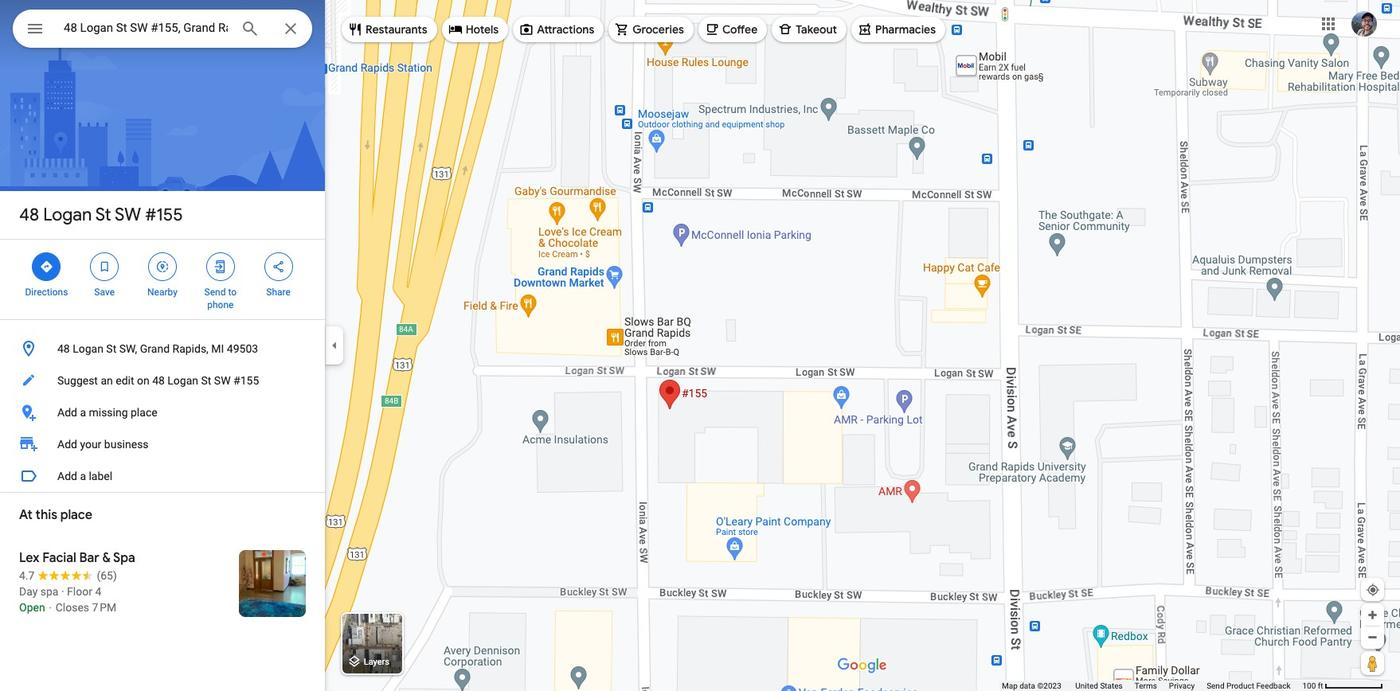 Task type: vqa. For each thing, say whether or not it's contained in the screenshot.
the middle St
yes



Task type: describe. For each thing, give the bounding box(es) containing it.
to
[[228, 287, 237, 298]]

none field inside 48 logan st sw #155, grand rapids, mi 49503 field
[[64, 18, 228, 37]]

48 Logan St SW #155, Grand Rapids, MI 49503 field
[[13, 10, 312, 48]]

day spa · floor 4 open ⋅ closes 7 pm
[[19, 585, 116, 614]]

0 horizontal spatial #155
[[145, 204, 183, 226]]

4
[[95, 585, 101, 598]]

united
[[1075, 682, 1098, 690]]

nearby
[[147, 287, 178, 298]]

takeout button
[[772, 10, 847, 49]]

states
[[1100, 682, 1123, 690]]

save
[[94, 287, 115, 298]]

0 vertical spatial sw
[[115, 204, 141, 226]]

privacy button
[[1169, 681, 1195, 691]]

business
[[104, 438, 149, 451]]

this
[[35, 507, 57, 523]]

on
[[137, 374, 149, 387]]

rapids,
[[172, 342, 209, 355]]

add a label button
[[0, 460, 325, 492]]


[[97, 258, 112, 276]]

 button
[[13, 10, 57, 51]]

100 ft
[[1302, 682, 1323, 690]]

share
[[266, 287, 291, 298]]

add for add a label
[[57, 470, 77, 483]]

lex
[[19, 550, 39, 566]]

add a missing place
[[57, 406, 157, 419]]

directions
[[25, 287, 68, 298]]

grand
[[140, 342, 170, 355]]

st for sw
[[95, 204, 111, 226]]

add for add a missing place
[[57, 406, 77, 419]]

48 logan st sw, grand rapids, mi 49503
[[57, 342, 258, 355]]

add your business
[[57, 438, 149, 451]]

groceries button
[[609, 10, 694, 49]]

2 vertical spatial st
[[201, 374, 211, 387]]

send for send product feedback
[[1207, 682, 1224, 690]]

coffee
[[722, 22, 757, 37]]

groceries
[[633, 22, 684, 37]]

a for missing
[[80, 406, 86, 419]]

1 vertical spatial place
[[60, 507, 92, 523]]

4.7 stars 65 reviews image
[[19, 568, 117, 584]]

terms button
[[1135, 681, 1157, 691]]

takeout
[[796, 22, 837, 37]]


[[155, 258, 170, 276]]

map
[[1002, 682, 1018, 690]]

united states
[[1075, 682, 1123, 690]]

48 logan st sw #155
[[19, 204, 183, 226]]

facial
[[42, 550, 76, 566]]

google maps element
[[0, 0, 1400, 691]]

add a missing place button
[[0, 397, 325, 428]]

zoom out image
[[1367, 632, 1379, 643]]

pharmacies button
[[851, 10, 945, 49]]

send for send to phone
[[204, 287, 226, 298]]


[[39, 258, 54, 276]]

48 for 48 logan st sw #155
[[19, 204, 39, 226]]

#155 inside suggest an edit on 48 logan st sw #155 button
[[233, 374, 259, 387]]

layers
[[364, 657, 389, 668]]

zoom in image
[[1367, 609, 1379, 621]]

sw,
[[119, 342, 137, 355]]

united states button
[[1075, 681, 1123, 691]]



Task type: locate. For each thing, give the bounding box(es) containing it.
suggest
[[57, 374, 98, 387]]

ft
[[1318, 682, 1323, 690]]

&
[[102, 550, 110, 566]]

2 vertical spatial 48
[[152, 374, 165, 387]]

100
[[1302, 682, 1316, 690]]

attractions
[[537, 22, 594, 37]]

1 vertical spatial 48
[[57, 342, 70, 355]]


[[271, 258, 286, 276]]

footer containing map data ©2023
[[1002, 681, 1302, 691]]

attractions button
[[513, 10, 604, 49]]

1 add from the top
[[57, 406, 77, 419]]

show your location image
[[1366, 583, 1380, 597]]

49503
[[227, 342, 258, 355]]

1 vertical spatial a
[[80, 470, 86, 483]]

3 add from the top
[[57, 470, 77, 483]]

2 a from the top
[[80, 470, 86, 483]]

restaurants button
[[342, 10, 437, 49]]

48 logan st sw, grand rapids, mi 49503 button
[[0, 333, 325, 365]]

a for label
[[80, 470, 86, 483]]

0 vertical spatial place
[[131, 406, 157, 419]]

place inside button
[[131, 406, 157, 419]]

show street view coverage image
[[1361, 651, 1384, 675]]

bar
[[79, 550, 99, 566]]

1 vertical spatial sw
[[214, 374, 231, 387]]

2 horizontal spatial 48
[[152, 374, 165, 387]]

None field
[[64, 18, 228, 37]]

hotels
[[466, 22, 499, 37]]

2 vertical spatial logan
[[167, 374, 198, 387]]

logan up suggest
[[73, 342, 103, 355]]

mi
[[211, 342, 224, 355]]

0 vertical spatial st
[[95, 204, 111, 226]]

·
[[61, 585, 64, 598]]

0 horizontal spatial send
[[204, 287, 226, 298]]

footer
[[1002, 681, 1302, 691]]

1 horizontal spatial send
[[1207, 682, 1224, 690]]

collapse side panel image
[[326, 337, 343, 354]]

sw inside button
[[214, 374, 231, 387]]

0 horizontal spatial 48
[[19, 204, 39, 226]]

0 vertical spatial a
[[80, 406, 86, 419]]

suggest an edit on 48 logan st sw #155
[[57, 374, 259, 387]]

add down suggest
[[57, 406, 77, 419]]

restaurants
[[366, 22, 427, 37]]

#155
[[145, 204, 183, 226], [233, 374, 259, 387]]

send to phone
[[204, 287, 237, 311]]

48 up directions
[[19, 204, 39, 226]]

0 vertical spatial add
[[57, 406, 77, 419]]

0 vertical spatial #155
[[145, 204, 183, 226]]

1 horizontal spatial 48
[[57, 342, 70, 355]]

st
[[95, 204, 111, 226], [106, 342, 116, 355], [201, 374, 211, 387]]

spa
[[40, 585, 59, 598]]

add for add your business
[[57, 438, 77, 451]]

logan for sw,
[[73, 342, 103, 355]]

2 vertical spatial add
[[57, 470, 77, 483]]

footer inside google maps element
[[1002, 681, 1302, 691]]

coffee button
[[698, 10, 767, 49]]

privacy
[[1169, 682, 1195, 690]]

send up the phone
[[204, 287, 226, 298]]

a left 'label'
[[80, 470, 86, 483]]

add left your
[[57, 438, 77, 451]]

data
[[1020, 682, 1035, 690]]

1 vertical spatial send
[[1207, 682, 1224, 690]]

send
[[204, 287, 226, 298], [1207, 682, 1224, 690]]

7 pm
[[92, 601, 116, 614]]

place down 'on'
[[131, 406, 157, 419]]

label
[[89, 470, 112, 483]]

map data ©2023
[[1002, 682, 1063, 690]]

a left missing
[[80, 406, 86, 419]]

place
[[131, 406, 157, 419], [60, 507, 92, 523]]

logan up  at the top
[[43, 204, 92, 226]]

send inside send to phone
[[204, 287, 226, 298]]

hotels button
[[442, 10, 508, 49]]

product
[[1226, 682, 1254, 690]]

st down mi
[[201, 374, 211, 387]]

an
[[101, 374, 113, 387]]

(65)
[[97, 569, 117, 582]]

google account: cj baylor  
(christian.baylor@adept.ai) image
[[1351, 11, 1377, 36]]

0 vertical spatial send
[[204, 287, 226, 298]]

at
[[19, 507, 33, 523]]

missing
[[89, 406, 128, 419]]

1 vertical spatial logan
[[73, 342, 103, 355]]

48 for 48 logan st sw, grand rapids, mi 49503
[[57, 342, 70, 355]]

0 vertical spatial 48
[[19, 204, 39, 226]]

⋅
[[48, 601, 53, 614]]

1 horizontal spatial #155
[[233, 374, 259, 387]]

logan down the rapids,
[[167, 374, 198, 387]]

1 horizontal spatial place
[[131, 406, 157, 419]]

send inside button
[[1207, 682, 1224, 690]]

st for sw,
[[106, 342, 116, 355]]

floor
[[67, 585, 92, 598]]

48 up suggest
[[57, 342, 70, 355]]


[[25, 18, 45, 40]]

0 vertical spatial logan
[[43, 204, 92, 226]]

1 vertical spatial add
[[57, 438, 77, 451]]

1 horizontal spatial sw
[[214, 374, 231, 387]]

feedback
[[1256, 682, 1290, 690]]

pharmacies
[[875, 22, 936, 37]]

send left product on the bottom
[[1207, 682, 1224, 690]]

send product feedback
[[1207, 682, 1290, 690]]

place right this
[[60, 507, 92, 523]]

open
[[19, 601, 45, 614]]

0 horizontal spatial place
[[60, 507, 92, 523]]

sw down mi
[[214, 374, 231, 387]]

sw
[[115, 204, 141, 226], [214, 374, 231, 387]]

add a label
[[57, 470, 112, 483]]

add your business link
[[0, 428, 325, 460]]

actions for 48 logan st sw #155 region
[[0, 240, 325, 319]]

lex facial bar & spa
[[19, 550, 135, 566]]

sw up actions for 48 logan st sw #155 region
[[115, 204, 141, 226]]

edit
[[116, 374, 134, 387]]

suggest an edit on 48 logan st sw #155 button
[[0, 365, 325, 397]]

48
[[19, 204, 39, 226], [57, 342, 70, 355], [152, 374, 165, 387]]

#155 up 
[[145, 204, 183, 226]]


[[213, 258, 228, 276]]

#155 down 49503
[[233, 374, 259, 387]]

 search field
[[13, 10, 312, 51]]

1 vertical spatial #155
[[233, 374, 259, 387]]

0 horizontal spatial sw
[[115, 204, 141, 226]]

logan
[[43, 204, 92, 226], [73, 342, 103, 355], [167, 374, 198, 387]]

st up 
[[95, 204, 111, 226]]

st left sw,
[[106, 342, 116, 355]]

2 add from the top
[[57, 438, 77, 451]]

a
[[80, 406, 86, 419], [80, 470, 86, 483]]

logan for sw
[[43, 204, 92, 226]]

100 ft button
[[1302, 682, 1383, 690]]

add
[[57, 406, 77, 419], [57, 438, 77, 451], [57, 470, 77, 483]]

add left 'label'
[[57, 470, 77, 483]]

closes
[[56, 601, 89, 614]]

1 vertical spatial st
[[106, 342, 116, 355]]

your
[[80, 438, 101, 451]]

at this place
[[19, 507, 92, 523]]

send product feedback button
[[1207, 681, 1290, 691]]

terms
[[1135, 682, 1157, 690]]

spa
[[113, 550, 135, 566]]

1 a from the top
[[80, 406, 86, 419]]

48 right 'on'
[[152, 374, 165, 387]]

©2023
[[1037, 682, 1061, 690]]

phone
[[207, 299, 234, 311]]

day
[[19, 585, 38, 598]]

4.7
[[19, 569, 35, 582]]

48 logan st sw #155 main content
[[0, 0, 325, 691]]



